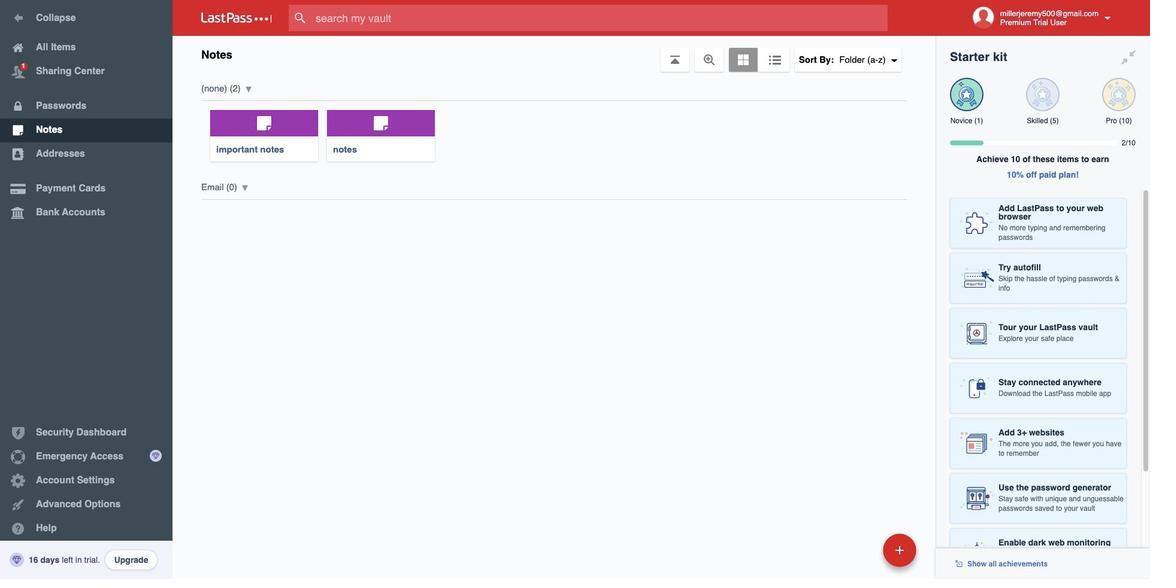 Task type: locate. For each thing, give the bounding box(es) containing it.
Search search field
[[289, 5, 911, 31]]

new item element
[[801, 534, 921, 568]]

search my vault text field
[[289, 5, 911, 31]]

vault options navigation
[[173, 36, 936, 72]]



Task type: vqa. For each thing, say whether or not it's contained in the screenshot.
VAULT OPTIONS navigation
yes



Task type: describe. For each thing, give the bounding box(es) containing it.
main navigation navigation
[[0, 0, 173, 580]]

lastpass image
[[201, 13, 272, 23]]

new item navigation
[[801, 531, 924, 580]]



